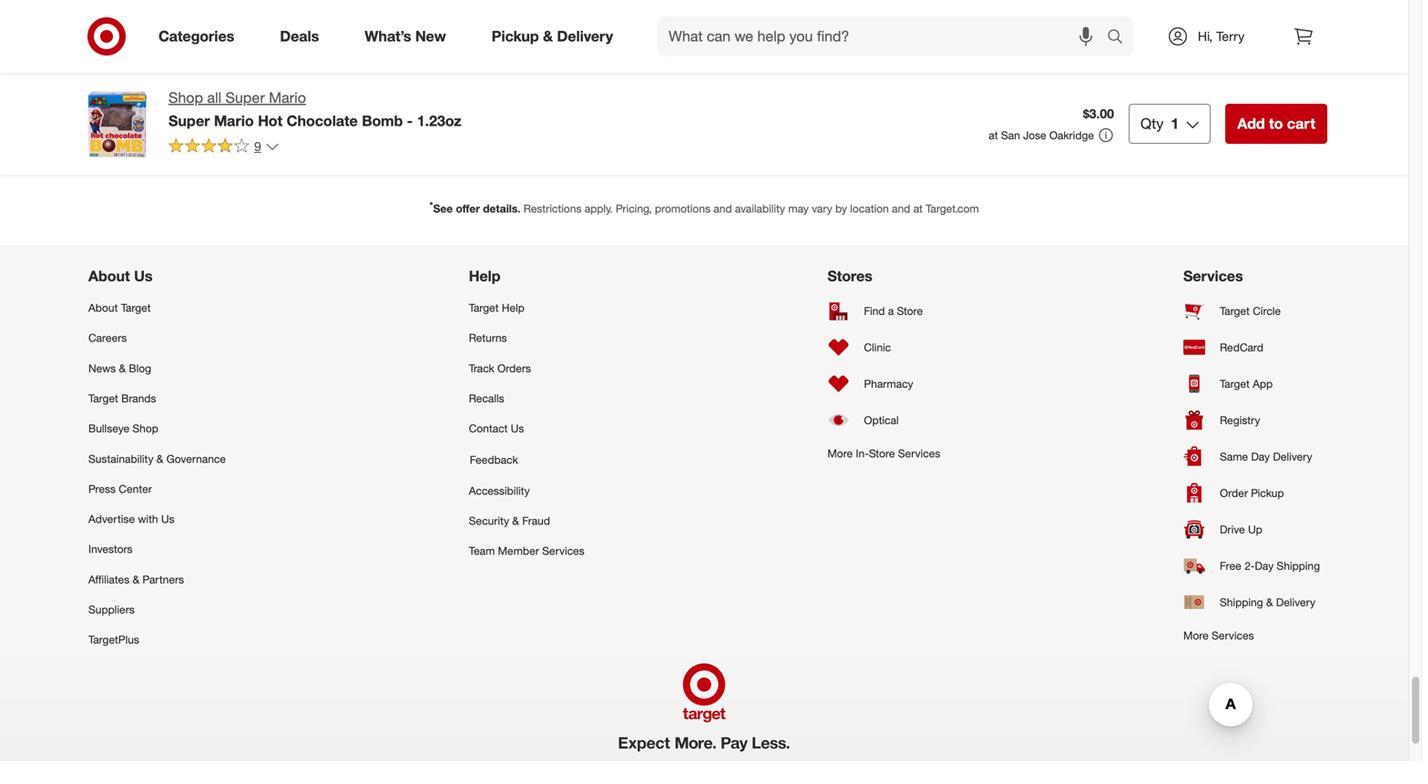 Task type: vqa. For each thing, say whether or not it's contained in the screenshot.
News & Blog link
yes



Task type: describe. For each thing, give the bounding box(es) containing it.
target.com
[[926, 202, 979, 215]]

deals
[[280, 27, 319, 45]]

news & blog
[[88, 362, 151, 375]]

image of super mario hot chocolate bomb - 1.23oz image
[[81, 87, 154, 160]]

recalls link
[[469, 384, 585, 414]]

latest
[[460, 106, 505, 127]]

get
[[340, 106, 370, 127]]

search button
[[1099, 16, 1142, 60]]

free 2-day shipping link
[[1183, 548, 1320, 584]]

target app
[[1220, 377, 1273, 391]]

prices,
[[81, 35, 119, 51]]

suppliers link
[[88, 595, 226, 625]]

What can we help you find? suggestions appear below search field
[[658, 16, 1111, 56]]

investors
[[88, 543, 133, 556]]

match
[[555, 35, 591, 51]]

target brands link
[[88, 384, 226, 414]]

cart
[[1287, 115, 1316, 133]]

target app link
[[1183, 366, 1320, 402]]

returns
[[469, 331, 507, 345]]

& for affiliates & partners
[[133, 573, 139, 587]]

apply.
[[585, 202, 613, 215]]

to
[[1269, 115, 1283, 133]]

affiliates
[[88, 573, 129, 587]]

shop inside bullseye shop link
[[132, 422, 158, 436]]

& for shipping & delivery
[[1266, 596, 1273, 609]]

feedback
[[470, 453, 518, 467]]

1 vertical spatial day
[[1255, 559, 1274, 573]]

track orders link
[[469, 353, 585, 384]]

drive
[[1220, 523, 1245, 537]]

delivery for same day delivery
[[1273, 450, 1312, 464]]

shipping & delivery link
[[1183, 584, 1320, 621]]

top
[[374, 106, 402, 127]]

add to cart
[[1237, 115, 1316, 133]]

9
[[254, 138, 261, 154]]

sustainability
[[88, 452, 153, 466]]

what's new link
[[349, 16, 469, 56]]

what's new
[[365, 27, 446, 45]]

1
[[1171, 115, 1179, 133]]

redcard link
[[1183, 329, 1320, 366]]

center
[[119, 482, 152, 496]]

order
[[1220, 486, 1248, 500]]

availability inside * see offer details. restrictions apply. pricing, promotions and availability may vary by location and at target.com
[[735, 202, 785, 215]]

1 horizontal spatial see
[[475, 35, 497, 51]]

location
[[850, 202, 889, 215]]

more for more in-store services
[[828, 447, 853, 461]]

all
[[207, 89, 221, 107]]

hi, terry
[[1198, 28, 1245, 44]]

price
[[523, 35, 552, 51]]

services down fraud
[[542, 545, 585, 558]]

services down optical link
[[898, 447, 940, 461]]

styles
[[194, 35, 227, 51]]

2-
[[1245, 559, 1255, 573]]

0 vertical spatial by
[[373, 35, 387, 51]]

target help
[[469, 301, 524, 315]]

target for target app
[[1220, 377, 1250, 391]]

vary inside * see offer details. restrictions apply. pricing, promotions and availability may vary by location and at target.com
[[812, 202, 832, 215]]

services up target circle
[[1183, 267, 1243, 285]]

press
[[88, 482, 116, 496]]

bullseye shop
[[88, 422, 158, 436]]

bullseye shop link
[[88, 414, 226, 444]]

press center
[[88, 482, 152, 496]]

free 2-day shipping
[[1220, 559, 1320, 573]]

shipping inside free 2-day shipping link
[[1277, 559, 1320, 573]]

bomb
[[362, 112, 403, 130]]

how
[[685, 35, 709, 51]]

0 horizontal spatial a
[[713, 35, 720, 51]]

same
[[1220, 450, 1248, 464]]

in-
[[856, 447, 869, 461]]

target for target brands
[[88, 392, 118, 405]]

team member services
[[469, 545, 585, 558]]

0 vertical spatial vary
[[346, 35, 370, 51]]

governance
[[166, 452, 226, 466]]

& for sustainability & governance
[[156, 452, 163, 466]]

add
[[1237, 115, 1265, 133]]

sustainability & governance
[[88, 452, 226, 466]]

1 horizontal spatial pickup
[[1251, 486, 1284, 500]]

0 vertical spatial may
[[318, 35, 342, 51]]

for
[[814, 35, 829, 51]]

more services
[[1183, 629, 1254, 643]]

optical
[[864, 414, 899, 427]]

us for contact us
[[511, 422, 524, 436]]

about for about target
[[88, 301, 118, 315]]

circle
[[1253, 304, 1281, 318]]

store for a
[[897, 304, 923, 318]]

is
[[756, 35, 765, 51]]

and right the location
[[892, 202, 910, 215]]

and right styles
[[231, 35, 252, 51]]

target circle link
[[1183, 293, 1320, 329]]

security & fraud link
[[469, 506, 585, 536]]

order pickup
[[1220, 486, 1284, 500]]

promotions,
[[123, 35, 191, 51]]

1 horizontal spatial super
[[225, 89, 265, 107]]

investors link
[[88, 534, 226, 565]]

track orders
[[469, 362, 531, 375]]

qty
[[1141, 115, 1164, 133]]

by inside * see offer details. restrictions apply. pricing, promotions and availability may vary by location and at target.com
[[835, 202, 847, 215]]

clinic link
[[828, 329, 940, 366]]

target brands
[[88, 392, 156, 405]]

hot
[[258, 112, 283, 130]]

online.
[[434, 35, 471, 51]]

see inside * see offer details. restrictions apply. pricing, promotions and availability may vary by location and at target.com
[[433, 202, 453, 215]]

sustainability & governance link
[[88, 444, 226, 474]]

1 vertical spatial help
[[502, 301, 524, 315]]

oakridge
[[1049, 128, 1094, 142]]

up
[[1248, 523, 1262, 537]]

store for in-
[[869, 447, 895, 461]]

and left more.
[[572, 106, 603, 127]]



Task type: locate. For each thing, give the bounding box(es) containing it.
registry
[[1220, 414, 1260, 427]]

store down optical link
[[869, 447, 895, 461]]

a right find
[[888, 304, 894, 318]]

careers
[[88, 331, 127, 345]]

us for about us
[[134, 267, 153, 285]]

0 vertical spatial at
[[989, 128, 998, 142]]

a right how
[[713, 35, 720, 51]]

0 vertical spatial help
[[469, 267, 501, 285]]

vary left the location
[[812, 202, 832, 215]]

add to cart button
[[1225, 104, 1327, 144]]

* see offer details. restrictions apply. pricing, promotions and availability may vary by location and at target.com
[[429, 199, 979, 215]]

0 vertical spatial pickup
[[492, 27, 539, 45]]

us right the with
[[161, 512, 174, 526]]

our
[[501, 35, 519, 51]]

free
[[1220, 559, 1241, 573]]

deals,
[[406, 106, 455, 127]]

see left how
[[659, 35, 682, 51]]

you.
[[833, 35, 856, 51]]

0 vertical spatial a
[[713, 35, 720, 51]]

details.
[[483, 202, 520, 215]]

super down all
[[169, 112, 210, 130]]

1 vertical spatial shipping
[[1220, 596, 1263, 609]]

& left fraud
[[512, 514, 519, 528]]

0 vertical spatial delivery
[[557, 27, 613, 45]]

careers link
[[88, 323, 226, 353]]

1 vertical spatial more
[[1183, 629, 1209, 643]]

shop left all
[[169, 89, 203, 107]]

fraud
[[522, 514, 550, 528]]

0 vertical spatial us
[[134, 267, 153, 285]]

1 vertical spatial mario
[[214, 112, 254, 130]]

about for about us
[[88, 267, 130, 285]]

returns link
[[469, 323, 585, 353]]

target for target help
[[469, 301, 499, 315]]

orders
[[497, 362, 531, 375]]

a
[[713, 35, 720, 51], [888, 304, 894, 318]]

day right same
[[1251, 450, 1270, 464]]

shop down 'brands'
[[132, 422, 158, 436]]

availability
[[256, 35, 315, 51], [735, 202, 785, 215]]

shop
[[169, 89, 203, 107], [132, 422, 158, 436]]

1 horizontal spatial vary
[[812, 202, 832, 215]]

services
[[1183, 267, 1243, 285], [898, 447, 940, 461], [542, 545, 585, 558], [1212, 629, 1254, 643]]

deals link
[[264, 16, 342, 56]]

at inside * see offer details. restrictions apply. pricing, promotions and availability may vary by location and at target.com
[[913, 202, 923, 215]]

may left the location
[[788, 202, 809, 215]]

find a store
[[864, 304, 923, 318]]

1 vertical spatial about
[[88, 301, 118, 315]]

0 vertical spatial more
[[828, 447, 853, 461]]

target for target circle
[[1220, 304, 1250, 318]]

0 horizontal spatial by
[[373, 35, 387, 51]]

& for news & blog
[[119, 362, 126, 375]]

more for more services
[[1183, 629, 1209, 643]]

0 vertical spatial availability
[[256, 35, 315, 51]]

0 horizontal spatial more
[[828, 447, 853, 461]]

availability up 'shop all super mario super mario hot chocolate bomb - 1.23oz'
[[256, 35, 315, 51]]

mario up 9 link
[[214, 112, 254, 130]]

what's
[[365, 27, 411, 45]]

us up the about target link
[[134, 267, 153, 285]]

redcard
[[1220, 341, 1263, 354]]

1 horizontal spatial help
[[502, 301, 524, 315]]

shipping up more services link on the bottom right
[[1220, 596, 1263, 609]]

1 horizontal spatial store
[[724, 35, 753, 51]]

target circle
[[1220, 304, 1281, 318]]

0 horizontal spatial vary
[[346, 35, 370, 51]]

& for pickup & delivery
[[543, 27, 553, 45]]

2 store from the left
[[724, 35, 753, 51]]

1 vertical spatial us
[[511, 422, 524, 436]]

accessibility link
[[469, 476, 585, 506]]

1 horizontal spatial us
[[161, 512, 174, 526]]

may
[[318, 35, 342, 51], [788, 202, 809, 215]]

mario up hot
[[269, 89, 306, 107]]

vary
[[346, 35, 370, 51], [812, 202, 832, 215]]

0 horizontal spatial availability
[[256, 35, 315, 51]]

1 horizontal spatial may
[[788, 202, 809, 215]]

us right contact
[[511, 422, 524, 436]]

0 horizontal spatial at
[[913, 202, 923, 215]]

partners
[[142, 573, 184, 587]]

more
[[828, 447, 853, 461], [1183, 629, 1209, 643]]

-
[[407, 112, 413, 130]]

1 horizontal spatial at
[[989, 128, 998, 142]]

get top deals, latest trends, and more.
[[340, 106, 655, 127]]

1 horizontal spatial by
[[835, 202, 847, 215]]

1 horizontal spatial availability
[[735, 202, 785, 215]]

1 about from the top
[[88, 267, 130, 285]]

pharmacy
[[864, 377, 913, 391]]

blog
[[129, 362, 151, 375]]

2 horizontal spatial us
[[511, 422, 524, 436]]

same day delivery
[[1220, 450, 1312, 464]]

and right promotions
[[714, 202, 732, 215]]

super
[[225, 89, 265, 107], [169, 112, 210, 130]]

accessibility
[[469, 484, 530, 498]]

see how button
[[658, 33, 710, 53]]

more left the in-
[[828, 447, 853, 461]]

offer
[[456, 202, 480, 215]]

hi,
[[1198, 28, 1213, 44]]

new
[[415, 27, 446, 45]]

promotions
[[655, 202, 710, 215]]

help up returns link
[[502, 301, 524, 315]]

& right affiliates
[[133, 573, 139, 587]]

1 horizontal spatial shop
[[169, 89, 203, 107]]

1 vertical spatial may
[[788, 202, 809, 215]]

target left app
[[1220, 377, 1250, 391]]

team
[[469, 545, 495, 558]]

targetplus
[[88, 633, 139, 647]]

by left 'new'
[[373, 35, 387, 51]]

more in-store services link
[[828, 439, 940, 469]]

delivery
[[557, 27, 613, 45], [1273, 450, 1312, 464], [1276, 596, 1315, 609]]

see left our on the left of page
[[475, 35, 497, 51]]

0 horizontal spatial super
[[169, 112, 210, 130]]

1 vertical spatial pickup
[[1251, 486, 1284, 500]]

at left target.com
[[913, 202, 923, 215]]

1 horizontal spatial shipping
[[1277, 559, 1320, 573]]

target down news
[[88, 392, 118, 405]]

services down shipping & delivery link
[[1212, 629, 1254, 643]]

1 vertical spatial super
[[169, 112, 210, 130]]

app
[[1253, 377, 1273, 391]]

vary right deals link
[[346, 35, 370, 51]]

about target link
[[88, 293, 226, 323]]

0 horizontal spatial us
[[134, 267, 153, 285]]

0 horizontal spatial may
[[318, 35, 342, 51]]

& left blog
[[119, 362, 126, 375]]

0 horizontal spatial shop
[[132, 422, 158, 436]]

by left the location
[[835, 202, 847, 215]]

pharmacy link
[[828, 366, 940, 402]]

guarantee
[[594, 35, 651, 51]]

see left offer
[[433, 202, 453, 215]]

about us
[[88, 267, 153, 285]]

2 vertical spatial delivery
[[1276, 596, 1315, 609]]

1 horizontal spatial a
[[888, 304, 894, 318]]

drive up
[[1220, 523, 1262, 537]]

target: expect more. pay less. image
[[448, 655, 960, 762]]

help up the target help
[[469, 267, 501, 285]]

store left online.
[[390, 35, 419, 51]]

availability right promotions
[[735, 202, 785, 215]]

2 horizontal spatial see
[[659, 35, 682, 51]]

delivery for shipping & delivery
[[1276, 596, 1315, 609]]

0 vertical spatial shop
[[169, 89, 203, 107]]

with
[[138, 512, 158, 526]]

& for security & fraud
[[512, 514, 519, 528]]

advertise
[[88, 512, 135, 526]]

1 horizontal spatial store
[[897, 304, 923, 318]]

order pickup link
[[1183, 475, 1320, 512]]

store left is
[[724, 35, 753, 51]]

& down free 2-day shipping
[[1266, 596, 1273, 609]]

about up careers
[[88, 301, 118, 315]]

1 vertical spatial a
[[888, 304, 894, 318]]

may left what's at top left
[[318, 35, 342, 51]]

super right all
[[225, 89, 265, 107]]

target left circle
[[1220, 304, 1250, 318]]

1 vertical spatial availability
[[735, 202, 785, 215]]

may inside * see offer details. restrictions apply. pricing, promotions and availability may vary by location and at target.com
[[788, 202, 809, 215]]

shipping inside shipping & delivery link
[[1220, 596, 1263, 609]]

search
[[1099, 29, 1142, 47]]

2 vertical spatial us
[[161, 512, 174, 526]]

delivery for pickup & delivery
[[557, 27, 613, 45]]

& left match
[[543, 27, 553, 45]]

chosen
[[769, 35, 811, 51]]

0 vertical spatial store
[[897, 304, 923, 318]]

& left online.
[[423, 35, 431, 51]]

1.23oz
[[417, 112, 462, 130]]

1 vertical spatial vary
[[812, 202, 832, 215]]

day right free
[[1255, 559, 1274, 573]]

shipping up shipping & delivery
[[1277, 559, 1320, 573]]

store
[[897, 304, 923, 318], [869, 447, 895, 461]]

0 vertical spatial super
[[225, 89, 265, 107]]

1 vertical spatial shop
[[132, 422, 158, 436]]

categories link
[[143, 16, 257, 56]]

targetplus link
[[88, 625, 226, 655]]

2 about from the top
[[88, 301, 118, 315]]

at left san
[[989, 128, 998, 142]]

0 vertical spatial day
[[1251, 450, 1270, 464]]

security & fraud
[[469, 514, 550, 528]]

shop inside 'shop all super mario super mario hot chocolate bomb - 1.23oz'
[[169, 89, 203, 107]]

0 horizontal spatial pickup
[[492, 27, 539, 45]]

1 horizontal spatial more
[[1183, 629, 1209, 643]]

more.
[[608, 106, 655, 127]]

1 vertical spatial by
[[835, 202, 847, 215]]

0 horizontal spatial store
[[869, 447, 895, 461]]

press center link
[[88, 474, 226, 504]]

recalls
[[469, 392, 504, 405]]

team member services link
[[469, 536, 585, 566]]

security
[[469, 514, 509, 528]]

1 vertical spatial at
[[913, 202, 923, 215]]

None text field
[[669, 97, 869, 137]]

0 horizontal spatial shipping
[[1220, 596, 1263, 609]]

target down about us
[[121, 301, 151, 315]]

store right find
[[897, 304, 923, 318]]

clinic
[[864, 341, 891, 354]]

0 vertical spatial about
[[88, 267, 130, 285]]

target up returns
[[469, 301, 499, 315]]

terry
[[1216, 28, 1245, 44]]

shop all super mario super mario hot chocolate bomb - 1.23oz
[[169, 89, 462, 130]]

find a store link
[[828, 293, 940, 329]]

& down bullseye shop link
[[156, 452, 163, 466]]

brands
[[121, 392, 156, 405]]

1 vertical spatial delivery
[[1273, 450, 1312, 464]]

0 vertical spatial shipping
[[1277, 559, 1320, 573]]

a inside the find a store link
[[888, 304, 894, 318]]

0 horizontal spatial mario
[[214, 112, 254, 130]]

san
[[1001, 128, 1020, 142]]

by
[[373, 35, 387, 51], [835, 202, 847, 215]]

9 link
[[169, 137, 279, 158]]

contact
[[469, 422, 508, 436]]

about up about target
[[88, 267, 130, 285]]

0 horizontal spatial store
[[390, 35, 419, 51]]

0 horizontal spatial see
[[433, 202, 453, 215]]

0 vertical spatial mario
[[269, 89, 306, 107]]

1 horizontal spatial mario
[[269, 89, 306, 107]]

more down shipping & delivery link
[[1183, 629, 1209, 643]]

1 vertical spatial store
[[869, 447, 895, 461]]

1 store from the left
[[390, 35, 419, 51]]

0 horizontal spatial help
[[469, 267, 501, 285]]

pricing,
[[616, 202, 652, 215]]

about
[[88, 267, 130, 285], [88, 301, 118, 315]]

target
[[121, 301, 151, 315], [469, 301, 499, 315], [1220, 304, 1250, 318], [1220, 377, 1250, 391], [88, 392, 118, 405]]

news & blog link
[[88, 353, 226, 384]]



